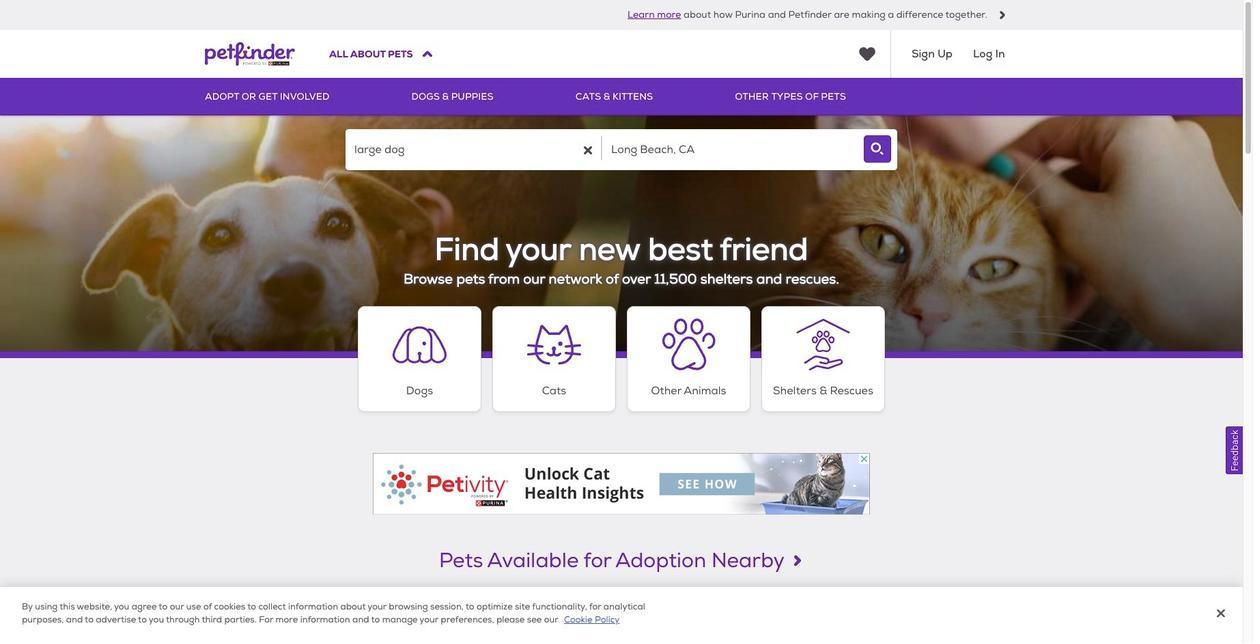 Task type: describe. For each thing, give the bounding box(es) containing it.
favorite izzy image
[[334, 602, 351, 619]]

favorite emerson image
[[503, 602, 520, 619]]

Search Terrier, Kitten, etc. text field
[[346, 129, 601, 170]]

primary element
[[205, 78, 1039, 115]]



Task type: locate. For each thing, give the bounding box(es) containing it.
jewel, adoptable, baby female pekingese & chihuahua, in beverly hills, ca. image
[[543, 589, 701, 643]]

privacy alert dialog
[[0, 587, 1244, 643]]

emerson, adoptable, baby male australian shepherd & german shepherd dog, in beverly hills, ca. image
[[374, 589, 532, 643]]

advertisement element
[[373, 453, 871, 514]]

Enter City, State, or ZIP text field
[[603, 129, 858, 170]]

petfinder logo image
[[205, 30, 295, 78]]

9c2b2 image
[[999, 11, 1007, 19]]

izzy, adoptable, young female chihuahua, in los angeles, ca. image
[[205, 589, 363, 643]]



